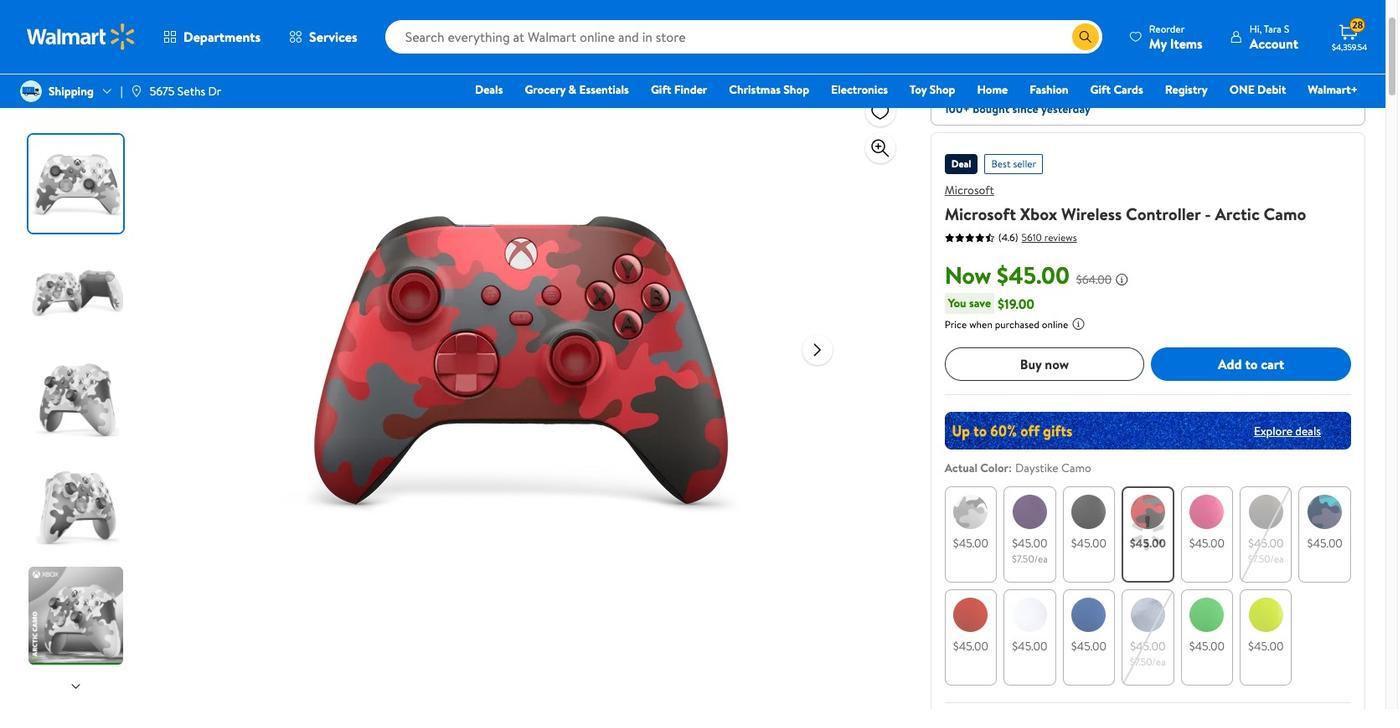 Task type: vqa. For each thing, say whether or not it's contained in the screenshot.
Add to Favorites list, YumEarth Organic Fruit Flavor Giggles Chewy Candy, Gluten Free, 2 oz Bag image
no



Task type: describe. For each thing, give the bounding box(es) containing it.
walmart+ link
[[1301, 80, 1366, 99]]

&
[[569, 81, 577, 98]]

toy shop
[[910, 81, 956, 98]]

home link
[[970, 80, 1016, 99]]

s
[[1285, 21, 1290, 36]]

wireless
[[1062, 203, 1122, 225]]

buy
[[1021, 355, 1042, 374]]

loading… image
[[1128, 514, 1168, 554]]

deals link
[[468, 80, 511, 99]]

2 microsoft from the top
[[945, 203, 1016, 225]]

items
[[1171, 34, 1203, 52]]

microsoft xbox wireless controller - arctic camo - image 1 of 6 image
[[29, 135, 127, 233]]

shop for christmas shop
[[784, 81, 810, 98]]

you save $19.00
[[948, 295, 1035, 313]]

my
[[1150, 34, 1167, 52]]

essentials
[[579, 81, 629, 98]]

home
[[977, 81, 1008, 98]]

explore deals
[[1254, 423, 1322, 440]]

2 horizontal spatial $45.00 $7.50/ea
[[1248, 535, 1284, 566]]

microsoft xbox wireless controller - arctic camo - image 4 of 6 image
[[29, 459, 127, 557]]

xbox
[[1021, 203, 1058, 225]]

seller
[[1013, 157, 1037, 171]]

best
[[992, 157, 1011, 171]]

cards
[[1114, 81, 1144, 98]]

100+ bought since yesterday
[[945, 101, 1091, 117]]

0 horizontal spatial camo
[[1062, 460, 1092, 477]]

best seller
[[992, 157, 1037, 171]]

account
[[1250, 34, 1299, 52]]

shipping
[[49, 83, 94, 100]]

100+
[[945, 101, 970, 117]]

sponsored
[[1303, 41, 1349, 55]]

deals
[[1296, 423, 1322, 440]]

learn more about strikethrough prices image
[[1116, 273, 1129, 287]]

gift for gift finder
[[651, 81, 672, 98]]

when
[[970, 318, 993, 332]]

add
[[1219, 355, 1242, 374]]

christmas shop
[[729, 81, 810, 98]]

fashion
[[1030, 81, 1069, 98]]

(4.6) 5610 reviews
[[999, 230, 1077, 245]]

legal information image
[[1072, 318, 1086, 331]]

5610 reviews link
[[1019, 230, 1077, 244]]

now
[[945, 259, 992, 292]]

cart
[[1261, 355, 1285, 374]]

 image for shipping
[[20, 80, 42, 102]]

microsoft xbox wireless controller - arctic camo - image 5 of 6 image
[[29, 567, 127, 665]]

zoom image modal image
[[870, 138, 891, 158]]

microsoft microsoft xbox wireless controller - arctic camo
[[945, 182, 1307, 225]]

christmas shop link
[[722, 80, 817, 99]]

debit
[[1258, 81, 1287, 98]]

Search search field
[[385, 20, 1103, 54]]

next media item image
[[808, 340, 828, 360]]

electronics link
[[824, 80, 896, 99]]

explore deals link
[[1248, 416, 1328, 446]]

$19.00
[[998, 295, 1035, 313]]

services
[[309, 28, 358, 46]]

$64.00
[[1077, 272, 1112, 288]]

you
[[948, 295, 967, 312]]

28
[[1353, 18, 1364, 32]]

deals
[[475, 81, 503, 98]]

reorder my items
[[1150, 21, 1203, 52]]

buy now
[[1021, 355, 1069, 374]]

microsoft xbox wireless controller - arctic camo image
[[253, 93, 789, 629]]

now
[[1045, 355, 1069, 374]]

grocery & essentials link
[[517, 80, 637, 99]]

controller
[[1126, 203, 1201, 225]]

microsoft xbox wireless controller - arctic camo - image 2 of 6 image
[[29, 243, 127, 341]]

5675 seths dr
[[150, 83, 221, 100]]



Task type: locate. For each thing, give the bounding box(es) containing it.
services button
[[275, 17, 372, 57]]

yesterday
[[1042, 101, 1091, 117]]

dr
[[208, 83, 221, 100]]

gift finder link
[[644, 80, 715, 99]]

1 horizontal spatial shop
[[930, 81, 956, 98]]

5675
[[150, 83, 175, 100]]

microsoft down microsoft link
[[945, 203, 1016, 225]]

bought
[[973, 101, 1010, 117]]

one
[[1230, 81, 1255, 98]]

gift left cards
[[1091, 81, 1111, 98]]

1 horizontal spatial  image
[[130, 85, 143, 98]]

Walmart Site-Wide search field
[[385, 20, 1103, 54]]

 image left shipping
[[20, 80, 42, 102]]

toy shop link
[[903, 80, 963, 99]]

tara
[[1264, 21, 1282, 36]]

gift cards
[[1091, 81, 1144, 98]]

christmas
[[729, 81, 781, 98]]

1 vertical spatial microsoft
[[945, 203, 1016, 225]]

camo right arctic
[[1264, 203, 1307, 225]]

add to cart button
[[1152, 348, 1352, 381]]

grocery
[[525, 81, 566, 98]]

2 horizontal spatial $7.50/ea
[[1248, 552, 1284, 566]]

color
[[981, 460, 1009, 477]]

actual
[[945, 460, 978, 477]]

 image right |
[[130, 85, 143, 98]]

one debit
[[1230, 81, 1287, 98]]

hi,
[[1250, 21, 1262, 36]]

 image
[[20, 80, 42, 102], [130, 85, 143, 98]]

0 horizontal spatial $45.00 $7.50/ea
[[1012, 535, 1048, 566]]

walmart+
[[1308, 81, 1358, 98]]

one debit link
[[1222, 80, 1294, 99]]

microsoft down deal
[[945, 182, 995, 199]]

camo right daystike at the bottom right of page
[[1062, 460, 1092, 477]]

0 horizontal spatial  image
[[20, 80, 42, 102]]

price
[[945, 318, 967, 332]]

status
[[1128, 460, 1168, 567]]

$45.00
[[997, 259, 1070, 292], [953, 535, 989, 552], [1013, 535, 1048, 552], [1072, 535, 1107, 552], [1130, 535, 1166, 552], [1190, 535, 1225, 552], [1249, 535, 1284, 552], [1308, 535, 1343, 552], [953, 639, 989, 655], [1013, 639, 1048, 655], [1072, 639, 1107, 655], [1131, 639, 1166, 655], [1190, 639, 1225, 655], [1249, 639, 1284, 655]]

actual color : daystike camo
[[945, 460, 1092, 477]]

price when purchased online
[[945, 318, 1069, 332]]

gift
[[651, 81, 672, 98], [1091, 81, 1111, 98]]

:
[[1009, 460, 1012, 477]]

arctic
[[1215, 203, 1260, 225]]

1 horizontal spatial $45.00 $7.50/ea
[[1130, 639, 1166, 670]]

reorder
[[1150, 21, 1185, 36]]

ad disclaimer and feedback image
[[1353, 41, 1366, 54]]

online
[[1042, 318, 1069, 332]]

shop for toy shop
[[930, 81, 956, 98]]

$7.50/ea
[[1012, 552, 1048, 566], [1248, 552, 1284, 566], [1130, 655, 1166, 670]]

5610
[[1022, 230, 1042, 244]]

gift left finder
[[651, 81, 672, 98]]

since
[[1013, 101, 1039, 117]]

gift finder
[[651, 81, 708, 98]]

microsoft link
[[945, 182, 995, 199]]

(4.6)
[[999, 230, 1019, 245]]

seths
[[178, 83, 205, 100]]

fashion link
[[1023, 80, 1076, 99]]

daystike
[[1016, 460, 1059, 477]]

1 microsoft from the top
[[945, 182, 995, 199]]

save
[[969, 295, 991, 312]]

0 horizontal spatial gift
[[651, 81, 672, 98]]

explore
[[1254, 423, 1293, 440]]

now $45.00
[[945, 259, 1070, 292]]

shop right toy
[[930, 81, 956, 98]]

0 horizontal spatial $7.50/ea
[[1012, 552, 1048, 566]]

1 gift from the left
[[651, 81, 672, 98]]

toy
[[910, 81, 927, 98]]

microsoft xbox wireless controller - arctic camo - image 3 of 6 image
[[29, 351, 127, 449]]

2 shop from the left
[[930, 81, 956, 98]]

$45.00 $7.50/ea
[[1012, 535, 1048, 566], [1248, 535, 1284, 566], [1130, 639, 1166, 670]]

|
[[121, 83, 123, 100]]

shop right christmas
[[784, 81, 810, 98]]

add to cart
[[1219, 355, 1285, 374]]

microsoft
[[945, 182, 995, 199], [945, 203, 1016, 225]]

reviews
[[1045, 230, 1077, 244]]

gift for gift cards
[[1091, 81, 1111, 98]]

purchased
[[995, 318, 1040, 332]]

 image for 5675 seths dr
[[130, 85, 143, 98]]

1 horizontal spatial $7.50/ea
[[1130, 655, 1166, 670]]

gift cards link
[[1083, 80, 1151, 99]]

-
[[1205, 203, 1211, 225]]

up to sixty percent off deals. shop now. image
[[945, 412, 1352, 450]]

to
[[1246, 355, 1258, 374]]

hi, tara s account
[[1250, 21, 1299, 52]]

add to favorites list, microsoft xbox wireless controller - arctic camo image
[[870, 101, 891, 122]]

0 vertical spatial microsoft
[[945, 182, 995, 199]]

1 vertical spatial camo
[[1062, 460, 1092, 477]]

deal
[[952, 157, 972, 171]]

registry link
[[1158, 80, 1216, 99]]

departments button
[[149, 17, 275, 57]]

actual color list
[[942, 484, 1355, 690]]

finder
[[674, 81, 708, 98]]

search icon image
[[1079, 30, 1093, 44]]

walmart image
[[27, 23, 136, 50]]

registry
[[1165, 81, 1208, 98]]

2 gift from the left
[[1091, 81, 1111, 98]]

next image image
[[69, 680, 83, 694]]

1 shop from the left
[[784, 81, 810, 98]]

0 horizontal spatial shop
[[784, 81, 810, 98]]

grocery & essentials
[[525, 81, 629, 98]]

0 vertical spatial camo
[[1264, 203, 1307, 225]]

buy now button
[[945, 348, 1145, 381]]

departments
[[184, 28, 261, 46]]

1 horizontal spatial gift
[[1091, 81, 1111, 98]]

$4,359.54
[[1332, 41, 1368, 53]]

1 horizontal spatial camo
[[1264, 203, 1307, 225]]

electronics
[[831, 81, 888, 98]]

camo inside microsoft microsoft xbox wireless controller - arctic camo
[[1264, 203, 1307, 225]]



